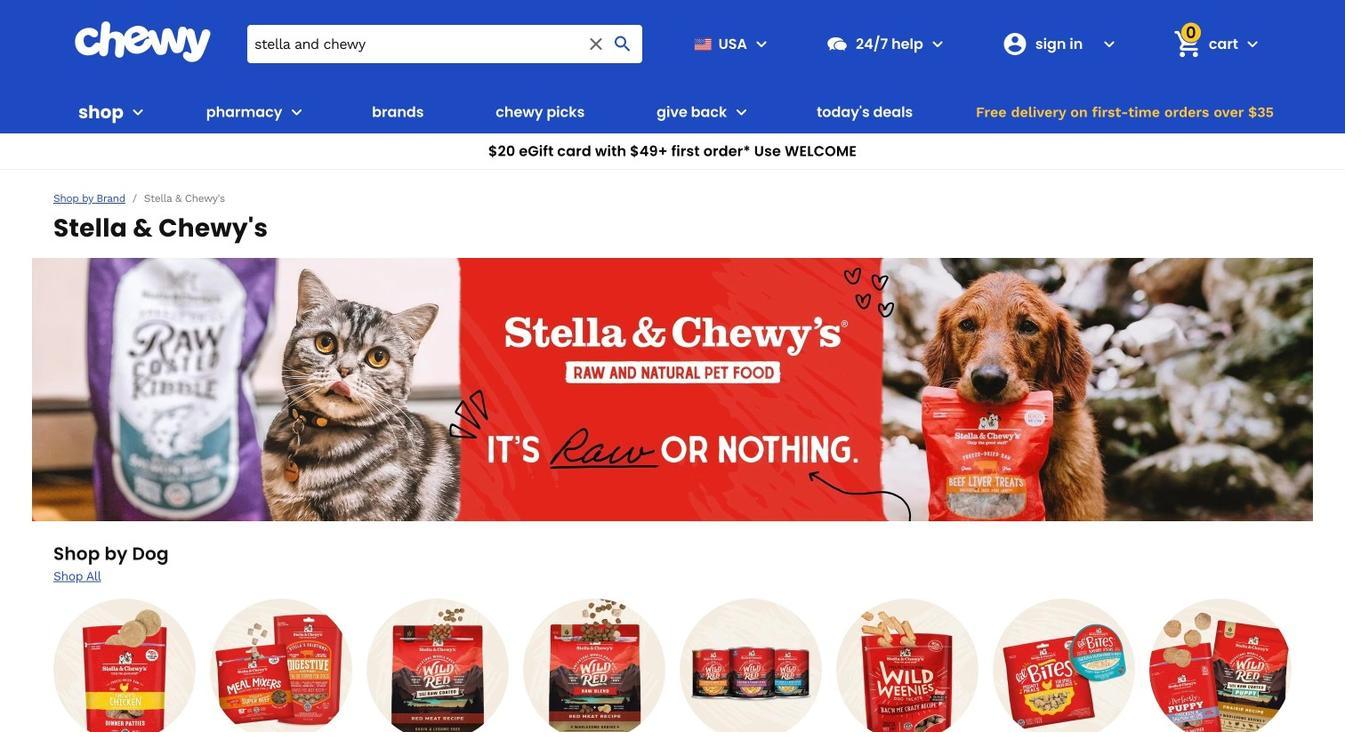 Task type: locate. For each thing, give the bounding box(es) containing it.
stella & chewy's raw and natural pet food. it's raw or nothing. image
[[32, 258, 1313, 521]]

0 vertical spatial menu image
[[751, 33, 772, 54]]

wet food image
[[680, 599, 822, 732]]

menu image down chewy home image
[[127, 101, 149, 123]]

1 horizontal spatial menu image
[[751, 33, 772, 54]]

give back menu image
[[731, 101, 752, 123]]

pharmacy menu image
[[286, 101, 307, 123]]

items image
[[1172, 28, 1203, 60]]

grain-free kibble image
[[367, 599, 509, 732]]

chewy home image
[[74, 21, 212, 62]]

1 vertical spatial menu image
[[127, 101, 149, 123]]

chewy support image
[[826, 32, 849, 55]]

menu image
[[751, 33, 772, 54], [127, 101, 149, 123]]

cart menu image
[[1242, 33, 1263, 54]]

help menu image
[[927, 33, 948, 54]]

menu image up give back menu image
[[751, 33, 772, 54]]

small breed image
[[993, 599, 1135, 732]]



Task type: vqa. For each thing, say whether or not it's contained in the screenshot.
I'm
no



Task type: describe. For each thing, give the bounding box(es) containing it.
submit search image
[[612, 33, 633, 54]]

site banner
[[0, 0, 1345, 170]]

puppy image
[[1149, 599, 1292, 732]]

freeze-dried raw meals image
[[53, 599, 196, 732]]

0 horizontal spatial menu image
[[127, 101, 149, 123]]

account menu image
[[1098, 33, 1120, 54]]

toppers image
[[210, 599, 352, 732]]

Search text field
[[247, 25, 642, 63]]

delete search image
[[585, 33, 607, 54]]

wholesome grain kibble image
[[523, 599, 665, 732]]

treats image
[[836, 599, 979, 732]]

Product search field
[[247, 25, 642, 63]]



